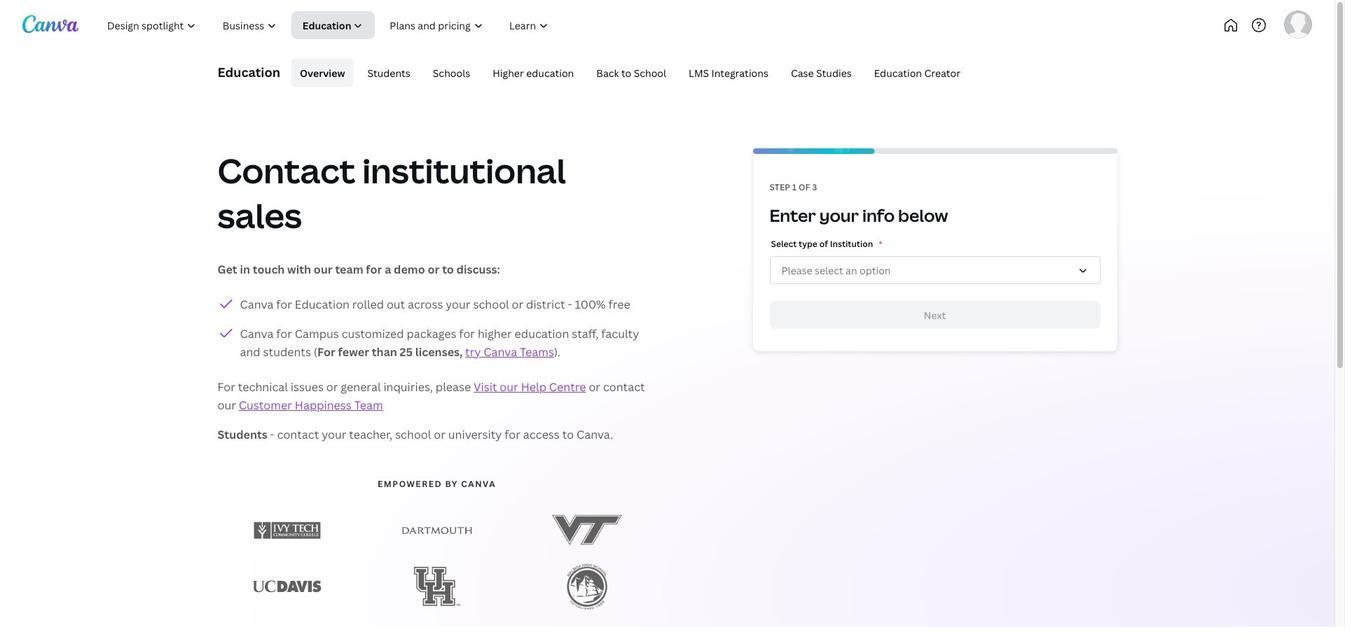 Task type: vqa. For each thing, say whether or not it's contained in the screenshot.
Top level navigation element on the left of the page
yes



Task type: locate. For each thing, give the bounding box(es) containing it.
menu bar
[[286, 59, 969, 87]]

dartmouth image
[[402, 520, 472, 542]]

virginia tech image
[[551, 499, 622, 563]]

balboa high school image
[[564, 563, 610, 611]]



Task type: describe. For each thing, give the bounding box(es) containing it.
uc davis image
[[252, 574, 322, 600]]

ivy tech image
[[252, 516, 322, 546]]

university of houston image
[[414, 557, 460, 617]]

top level navigation element
[[95, 11, 608, 39]]



